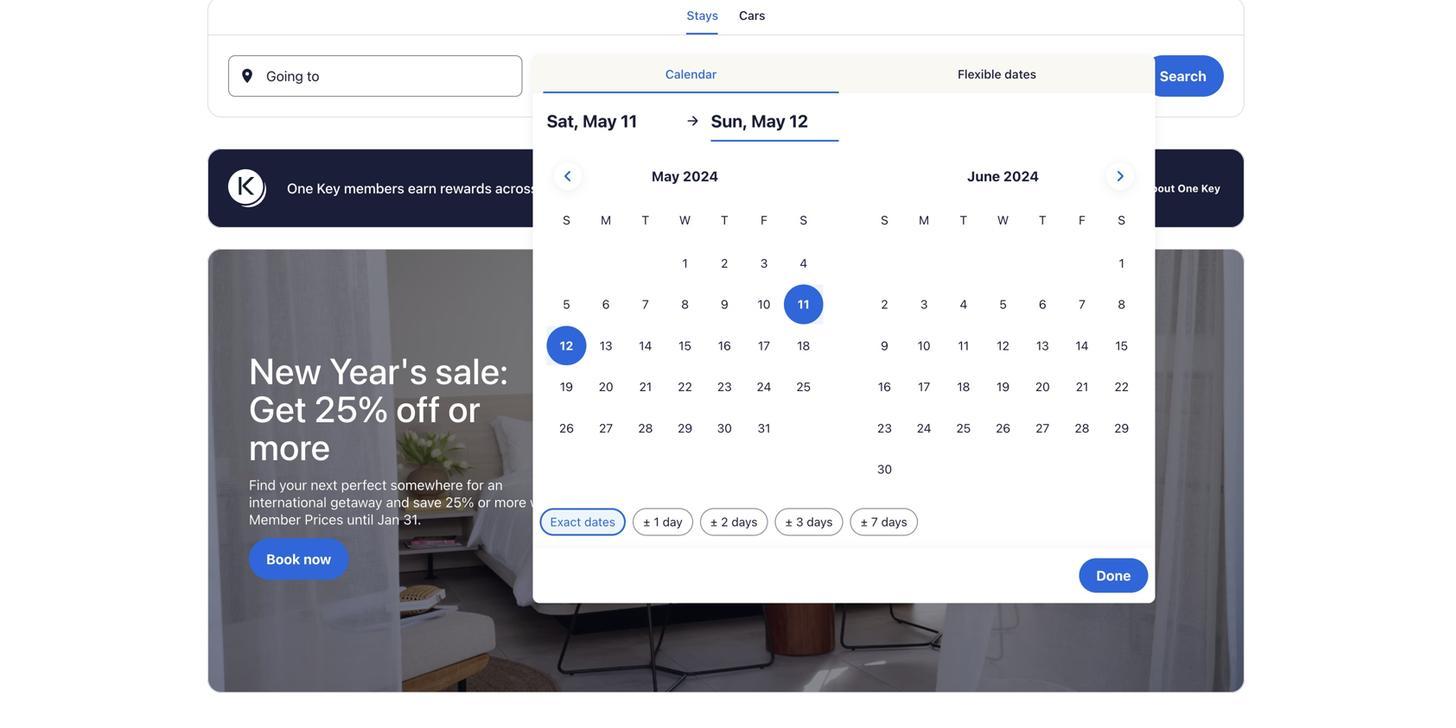 Task type: describe. For each thing, give the bounding box(es) containing it.
-
[[617, 75, 623, 91]]

1 vertical spatial or
[[478, 494, 491, 511]]

1 horizontal spatial 7
[[871, 515, 878, 529]]

may 2024 element
[[547, 211, 824, 450]]

search button
[[1143, 55, 1224, 97]]

27 inside may 2024 element
[[599, 421, 613, 436]]

0 horizontal spatial 4 button
[[784, 244, 824, 283]]

sat, may 11
[[547, 111, 637, 131]]

day
[[663, 515, 683, 529]]

8 for second 8 button from right
[[681, 297, 689, 312]]

cars link
[[739, 0, 766, 35]]

9 inside june 2024 element
[[881, 339, 889, 353]]

for
[[467, 477, 484, 493]]

29 inside june 2024 element
[[1115, 421, 1129, 436]]

2024 for may 2024
[[683, 168, 719, 185]]

f for june 2024
[[1079, 213, 1086, 227]]

4 s from the left
[[1118, 213, 1126, 227]]

prices
[[305, 511, 343, 528]]

0 vertical spatial 2 button
[[705, 244, 744, 283]]

1 1 button from the left
[[665, 244, 705, 283]]

4 for leftmost 4 button
[[800, 256, 808, 270]]

0 horizontal spatial 9 button
[[705, 285, 744, 325]]

9 inside may 2024 element
[[721, 297, 728, 312]]

m for june 2024
[[919, 213, 930, 227]]

1 vertical spatial 2
[[881, 297, 888, 312]]

off
[[396, 387, 440, 430]]

27 inside june 2024 element
[[1036, 421, 1050, 436]]

1 horizontal spatial 16 button
[[865, 368, 905, 407]]

2 28 button from the left
[[1063, 409, 1102, 448]]

7 inside june 2024 element
[[1079, 297, 1086, 312]]

sun, may 12 button
[[711, 100, 839, 142]]

1 horizontal spatial 12
[[790, 111, 808, 131]]

book
[[266, 551, 300, 568]]

± 1 day
[[643, 515, 683, 529]]

2 22 button from the left
[[1102, 368, 1142, 407]]

14 for second 14 button from the left
[[1076, 339, 1089, 353]]

31.
[[403, 511, 421, 528]]

± for ± 3 days
[[785, 515, 793, 529]]

1 horizontal spatial 3
[[796, 515, 804, 529]]

3 button inside may 2024 element
[[744, 244, 784, 283]]

june 2024 element
[[865, 211, 1142, 491]]

28 inside may 2024 element
[[638, 421, 653, 436]]

0 horizontal spatial 23 button
[[705, 368, 744, 407]]

± 7 days
[[861, 515, 908, 529]]

1 22 button from the left
[[665, 368, 705, 407]]

2 s from the left
[[800, 213, 808, 227]]

12 button
[[984, 326, 1023, 366]]

21 inside may 2024 element
[[639, 380, 652, 394]]

may left -
[[571, 75, 597, 91]]

one key members earn rewards across expedia, hotels.com, and vrbo
[[287, 180, 739, 197]]

25 button inside june 2024 element
[[944, 409, 984, 448]]

± 2 days
[[710, 515, 758, 529]]

2 27 button from the left
[[1023, 409, 1063, 448]]

0 vertical spatial 12
[[656, 75, 671, 91]]

0 horizontal spatial key
[[317, 180, 340, 197]]

30 inside june 2024 element
[[877, 463, 892, 477]]

31 button
[[744, 409, 784, 448]]

jan
[[377, 511, 400, 528]]

2 8 button from the left
[[1102, 285, 1142, 325]]

june
[[967, 168, 1000, 185]]

next
[[311, 477, 338, 493]]

17 inside june 2024 element
[[918, 380, 930, 394]]

may right sun,
[[752, 111, 786, 131]]

calendar link
[[543, 55, 839, 93]]

1 horizontal spatial 4 button
[[944, 285, 984, 325]]

0 horizontal spatial more
[[249, 425, 330, 468]]

1 vertical spatial 24 button
[[905, 409, 944, 448]]

2 6 button from the left
[[1023, 285, 1063, 325]]

0 vertical spatial 2
[[721, 256, 728, 270]]

10 for the bottom 10 button
[[918, 339, 931, 353]]

calendar
[[666, 67, 717, 81]]

1 for second 1 button from right
[[682, 256, 688, 270]]

6 for second 6 button from right
[[602, 297, 610, 312]]

3 s from the left
[[881, 213, 889, 227]]

5 inside may 2024 element
[[563, 297, 570, 312]]

0 horizontal spatial 10 button
[[744, 285, 784, 325]]

save
[[413, 494, 442, 511]]

new
[[249, 349, 322, 392]]

directional image
[[685, 113, 701, 129]]

26 inside june 2024 element
[[996, 421, 1011, 436]]

may right sat,
[[583, 111, 617, 131]]

1 horizontal spatial one
[[1178, 182, 1199, 195]]

may left vrbo
[[652, 168, 680, 185]]

1 vertical spatial 23 button
[[865, 409, 905, 448]]

29 button inside may 2024 element
[[665, 409, 705, 448]]

your
[[279, 477, 307, 493]]

3 button inside june 2024 element
[[905, 285, 944, 325]]

25 button inside may 2024 element
[[784, 368, 824, 407]]

member
[[249, 511, 301, 528]]

1 vertical spatial 10 button
[[905, 326, 944, 366]]

5 button inside june 2024 element
[[984, 285, 1023, 325]]

stays
[[687, 8, 718, 22]]

1 19 button from the left
[[547, 368, 586, 407]]

29 inside may 2024 element
[[678, 421, 693, 436]]

1 15 button from the left
[[665, 326, 705, 366]]

book now link
[[249, 539, 349, 580]]

0 vertical spatial 24 button
[[744, 368, 784, 407]]

application containing may 2024
[[547, 156, 1142, 491]]

0 horizontal spatial 25%
[[314, 387, 389, 430]]

1 27 button from the left
[[586, 409, 626, 448]]

flexible
[[958, 67, 1002, 81]]

2 20 from the left
[[1036, 380, 1050, 394]]

getaway
[[330, 494, 382, 511]]

done button
[[1079, 559, 1149, 593]]

8 for first 8 button from right
[[1118, 297, 1126, 312]]

stays link
[[687, 0, 718, 35]]

an
[[488, 477, 503, 493]]

learn about one key link
[[1110, 175, 1224, 202]]

about
[[1145, 182, 1175, 195]]

flexible dates link
[[849, 55, 1145, 93]]

0 vertical spatial 18 button
[[784, 326, 824, 366]]

30 inside may 2024 element
[[717, 421, 732, 436]]

1 vertical spatial more
[[494, 494, 526, 511]]

sun,
[[711, 111, 748, 131]]

exact
[[550, 515, 581, 529]]

0 vertical spatial 11
[[601, 75, 613, 91]]

learn
[[1113, 182, 1142, 195]]

1 20 button from the left
[[586, 368, 626, 407]]

1 horizontal spatial 18 button
[[944, 368, 984, 407]]

get
[[249, 387, 307, 430]]

21 inside june 2024 element
[[1076, 380, 1089, 394]]

learn about one key
[[1113, 182, 1221, 195]]

until
[[347, 511, 374, 528]]

0 horizontal spatial 16 button
[[705, 326, 744, 366]]

dates for exact dates
[[584, 515, 616, 529]]

perfect
[[341, 477, 387, 493]]

0 horizontal spatial 30 button
[[705, 409, 744, 448]]

members
[[344, 180, 404, 197]]

book now
[[266, 551, 331, 568]]

12 inside june 2024 element
[[997, 339, 1010, 353]]

2024 for june 2024
[[1004, 168, 1039, 185]]

2 21 button from the left
[[1063, 368, 1102, 407]]

1 8 button from the left
[[665, 285, 705, 325]]

w for may
[[679, 213, 691, 227]]

1 horizontal spatial 2 button
[[865, 285, 905, 325]]

± 3 days
[[785, 515, 833, 529]]

28 inside june 2024 element
[[1075, 421, 1090, 436]]

and inside 'new year's sale: get 25% off or more find your next perfect somewhere for an international getaway and save 25% or more with member prices until jan 31.'
[[386, 494, 409, 511]]

19 inside june 2024 element
[[997, 380, 1010, 394]]

search
[[1160, 68, 1207, 84]]

4 for rightmost 4 button
[[960, 297, 968, 312]]

± for ± 2 days
[[710, 515, 718, 529]]

22 inside may 2024 element
[[678, 380, 692, 394]]

next month image
[[1110, 166, 1131, 187]]

15 inside june 2024 element
[[1115, 339, 1128, 353]]

1 t from the left
[[642, 213, 649, 227]]

tab list containing stays
[[207, 0, 1245, 35]]

5 inside june 2024 element
[[1000, 297, 1007, 312]]

previous month image
[[558, 166, 578, 187]]

1 vertical spatial 17 button
[[905, 368, 944, 407]]

1 14 button from the left
[[626, 326, 665, 366]]

international
[[249, 494, 327, 511]]

0 horizontal spatial one
[[287, 180, 313, 197]]

f for may 2024
[[761, 213, 768, 227]]



Task type: locate. For each thing, give the bounding box(es) containing it.
1 horizontal spatial 6
[[1039, 297, 1047, 312]]

3 for 3 "button" in may 2024 element
[[760, 256, 768, 270]]

m
[[601, 213, 611, 227], [919, 213, 930, 227]]

0 horizontal spatial 3
[[760, 256, 768, 270]]

one
[[287, 180, 313, 197], [1178, 182, 1199, 195]]

1 vertical spatial 30
[[877, 463, 892, 477]]

1 horizontal spatial 2024
[[1004, 168, 1039, 185]]

1 for 1st 1 button from right
[[1119, 256, 1125, 270]]

1 horizontal spatial 13
[[1036, 339, 1049, 353]]

0 horizontal spatial 25
[[796, 380, 811, 394]]

0 horizontal spatial 2 button
[[705, 244, 744, 283]]

1 horizontal spatial 26
[[996, 421, 1011, 436]]

1 horizontal spatial 14 button
[[1063, 326, 1102, 366]]

2 28 from the left
[[1075, 421, 1090, 436]]

2024 right 'june'
[[1004, 168, 1039, 185]]

across
[[495, 180, 538, 197]]

2 f from the left
[[1079, 213, 1086, 227]]

2 t from the left
[[721, 213, 728, 227]]

one right about
[[1178, 182, 1199, 195]]

2 5 from the left
[[1000, 297, 1007, 312]]

may 2024
[[652, 168, 719, 185]]

1 21 button from the left
[[626, 368, 665, 407]]

m for may 2024
[[601, 213, 611, 227]]

2 21 from the left
[[1076, 380, 1089, 394]]

30 button left 31
[[705, 409, 744, 448]]

± for ± 7 days
[[861, 515, 868, 529]]

±
[[643, 515, 651, 529], [710, 515, 718, 529], [785, 515, 793, 529], [861, 515, 868, 529]]

tab list containing calendar
[[533, 55, 1155, 93]]

0 horizontal spatial 16
[[718, 339, 731, 353]]

1 horizontal spatial 17
[[918, 380, 930, 394]]

1 horizontal spatial 29
[[1115, 421, 1129, 436]]

12 right -
[[656, 75, 671, 91]]

15 button
[[665, 326, 705, 366], [1102, 326, 1142, 366]]

2 1 button from the left
[[1102, 244, 1142, 283]]

7 button inside may 2024 element
[[626, 285, 665, 325]]

2 2024 from the left
[[1004, 168, 1039, 185]]

25 inside june 2024 element
[[957, 421, 971, 436]]

t down the june 2024
[[1039, 213, 1047, 227]]

may
[[571, 75, 597, 91], [627, 75, 653, 91], [583, 111, 617, 131], [752, 111, 786, 131], [652, 168, 680, 185]]

17 button down 11 button
[[905, 368, 944, 407]]

find
[[249, 477, 276, 493]]

3 days from the left
[[881, 515, 908, 529]]

4 inside may 2024 element
[[800, 256, 808, 270]]

3 inside may 2024 element
[[760, 256, 768, 270]]

0 horizontal spatial 17 button
[[744, 326, 784, 366]]

17 button
[[744, 326, 784, 366], [905, 368, 944, 407]]

8 inside june 2024 element
[[1118, 297, 1126, 312]]

1 vertical spatial and
[[386, 494, 409, 511]]

1 horizontal spatial 14
[[1076, 339, 1089, 353]]

1 29 button from the left
[[665, 409, 705, 448]]

1 20 from the left
[[599, 380, 613, 394]]

11 left 12 button
[[958, 339, 969, 353]]

26 button down 12 button
[[984, 409, 1023, 448]]

± right "± 3 days"
[[861, 515, 868, 529]]

1 22 from the left
[[678, 380, 692, 394]]

3 for 3 "button" within june 2024 element
[[921, 297, 928, 312]]

0 horizontal spatial 15 button
[[665, 326, 705, 366]]

f inside may 2024 element
[[761, 213, 768, 227]]

19 inside may 2024 element
[[560, 380, 573, 394]]

16 for left 16 button
[[718, 339, 731, 353]]

10 button
[[744, 285, 784, 325], [905, 326, 944, 366]]

w down may 2024
[[679, 213, 691, 227]]

0 horizontal spatial m
[[601, 213, 611, 227]]

days right "± 3 days"
[[881, 515, 908, 529]]

1 27 from the left
[[599, 421, 613, 436]]

24 button
[[744, 368, 784, 407], [905, 409, 944, 448]]

2 29 button from the left
[[1102, 409, 1142, 448]]

1 horizontal spatial w
[[998, 213, 1009, 227]]

and
[[681, 180, 705, 197], [386, 494, 409, 511]]

hotels.com,
[[600, 180, 677, 197]]

1 horizontal spatial 19
[[997, 380, 1010, 394]]

1 s from the left
[[563, 213, 570, 227]]

2 w from the left
[[998, 213, 1009, 227]]

21
[[639, 380, 652, 394], [1076, 380, 1089, 394]]

19
[[560, 380, 573, 394], [997, 380, 1010, 394]]

1 horizontal spatial 3 button
[[905, 285, 944, 325]]

dates inside flexible dates link
[[1005, 67, 1037, 81]]

1 vertical spatial 9
[[881, 339, 889, 353]]

0 horizontal spatial 17
[[758, 339, 770, 353]]

18 inside may 2024 element
[[797, 339, 810, 353]]

2 13 from the left
[[1036, 339, 1049, 353]]

10
[[758, 297, 771, 312], [918, 339, 931, 353]]

0 horizontal spatial 1
[[654, 515, 659, 529]]

0 vertical spatial 16
[[718, 339, 731, 353]]

25
[[796, 380, 811, 394], [957, 421, 971, 436]]

2 19 button from the left
[[984, 368, 1023, 407]]

0 vertical spatial 10 button
[[744, 285, 784, 325]]

25% left off on the left bottom
[[314, 387, 389, 430]]

somewhere
[[390, 477, 463, 493]]

w for june
[[998, 213, 1009, 227]]

7 inside may 2024 element
[[642, 297, 649, 312]]

13 inside june 2024 element
[[1036, 339, 1049, 353]]

25 for the 25 'button' inside the may 2024 element
[[796, 380, 811, 394]]

more up your
[[249, 425, 330, 468]]

1 horizontal spatial 5 button
[[984, 285, 1023, 325]]

1 horizontal spatial 24
[[917, 421, 932, 436]]

30 up ± 7 days
[[877, 463, 892, 477]]

and left vrbo
[[681, 180, 705, 197]]

15 inside may 2024 element
[[679, 339, 692, 353]]

t
[[642, 213, 649, 227], [721, 213, 728, 227], [960, 213, 968, 227], [1039, 213, 1047, 227]]

29 button inside june 2024 element
[[1102, 409, 1142, 448]]

1 13 from the left
[[600, 339, 613, 353]]

2 19 from the left
[[997, 380, 1010, 394]]

1 vertical spatial 2 button
[[865, 285, 905, 325]]

13 button
[[586, 326, 626, 366], [1023, 326, 1063, 366]]

1 horizontal spatial more
[[494, 494, 526, 511]]

0 vertical spatial or
[[448, 387, 481, 430]]

2 14 from the left
[[1076, 339, 1089, 353]]

8 inside may 2024 element
[[681, 297, 689, 312]]

7 button inside june 2024 element
[[1063, 285, 1102, 325]]

key left members
[[317, 180, 340, 197]]

0 vertical spatial 25
[[796, 380, 811, 394]]

1 horizontal spatial 29 button
[[1102, 409, 1142, 448]]

18 inside june 2024 element
[[957, 380, 970, 394]]

1 5 button from the left
[[547, 285, 586, 325]]

1 5 from the left
[[563, 297, 570, 312]]

2 vertical spatial 11
[[958, 339, 969, 353]]

6 button
[[586, 285, 626, 325], [1023, 285, 1063, 325]]

28
[[638, 421, 653, 436], [1075, 421, 1090, 436]]

0 vertical spatial 3
[[760, 256, 768, 270]]

1 vertical spatial 25%
[[445, 494, 474, 511]]

0 horizontal spatial 8
[[681, 297, 689, 312]]

t down vrbo
[[721, 213, 728, 227]]

20
[[599, 380, 613, 394], [1036, 380, 1050, 394]]

days for ± 7 days
[[881, 515, 908, 529]]

earn
[[408, 180, 437, 197]]

11 button
[[944, 326, 984, 366]]

2 26 button from the left
[[984, 409, 1023, 448]]

2 26 from the left
[[996, 421, 1011, 436]]

4 t from the left
[[1039, 213, 1047, 227]]

1 horizontal spatial 10 button
[[905, 326, 944, 366]]

dates right flexible
[[1005, 67, 1037, 81]]

25%
[[314, 387, 389, 430], [445, 494, 474, 511]]

1 6 from the left
[[602, 297, 610, 312]]

expedia,
[[541, 180, 596, 197]]

0 horizontal spatial 6 button
[[586, 285, 626, 325]]

18 for topmost 18 button
[[797, 339, 810, 353]]

f inside june 2024 element
[[1079, 213, 1086, 227]]

17
[[758, 339, 770, 353], [918, 380, 930, 394]]

0 horizontal spatial 27 button
[[586, 409, 626, 448]]

25 button
[[784, 368, 824, 407], [944, 409, 984, 448]]

17 button up 31
[[744, 326, 784, 366]]

3 t from the left
[[960, 213, 968, 227]]

or right off on the left bottom
[[448, 387, 481, 430]]

may right -
[[627, 75, 653, 91]]

1 horizontal spatial 16
[[878, 380, 891, 394]]

1 horizontal spatial 5
[[1000, 297, 1007, 312]]

16 for the right 16 button
[[878, 380, 891, 394]]

1 horizontal spatial 25%
[[445, 494, 474, 511]]

tab list
[[207, 0, 1245, 35], [533, 55, 1155, 93]]

23 button
[[705, 368, 744, 407], [865, 409, 905, 448]]

2 days from the left
[[807, 515, 833, 529]]

key
[[317, 180, 340, 197], [1201, 182, 1221, 195]]

more
[[249, 425, 330, 468], [494, 494, 526, 511]]

25 button down 11 button
[[944, 409, 984, 448]]

16 inside may 2024 element
[[718, 339, 731, 353]]

1 w from the left
[[679, 213, 691, 227]]

0 vertical spatial dates
[[1005, 67, 1037, 81]]

1
[[682, 256, 688, 270], [1119, 256, 1125, 270], [654, 515, 659, 529]]

1 f from the left
[[761, 213, 768, 227]]

26 inside may 2024 element
[[559, 421, 574, 436]]

18 button
[[784, 326, 824, 366], [944, 368, 984, 407]]

2 ± from the left
[[710, 515, 718, 529]]

13 inside may 2024 element
[[600, 339, 613, 353]]

0 horizontal spatial 27
[[599, 421, 613, 436]]

1 horizontal spatial 21
[[1076, 380, 1089, 394]]

and up jan
[[386, 494, 409, 511]]

18
[[797, 339, 810, 353], [957, 380, 970, 394]]

new year's sale: get 25% off or more find your next perfect somewhere for an international getaway and save 25% or more with member prices until jan 31.
[[249, 349, 556, 528]]

1 28 from the left
[[638, 421, 653, 436]]

11 left -
[[601, 75, 613, 91]]

± left day
[[643, 515, 651, 529]]

30
[[717, 421, 732, 436], [877, 463, 892, 477]]

1 8 from the left
[[681, 297, 689, 312]]

14 inside may 2024 element
[[639, 339, 652, 353]]

w down the june 2024
[[998, 213, 1009, 227]]

0 horizontal spatial 23
[[717, 380, 732, 394]]

2 13 button from the left
[[1023, 326, 1063, 366]]

1 horizontal spatial key
[[1201, 182, 1221, 195]]

1 inside june 2024 element
[[1119, 256, 1125, 270]]

0 horizontal spatial 24 button
[[744, 368, 784, 407]]

1 13 button from the left
[[586, 326, 626, 366]]

0 vertical spatial 17 button
[[744, 326, 784, 366]]

6 inside june 2024 element
[[1039, 297, 1047, 312]]

3
[[760, 256, 768, 270], [921, 297, 928, 312], [796, 515, 804, 529]]

1 26 from the left
[[559, 421, 574, 436]]

26 button
[[547, 409, 586, 448], [984, 409, 1023, 448]]

2 27 from the left
[[1036, 421, 1050, 436]]

dates
[[1005, 67, 1037, 81], [584, 515, 616, 529]]

± right ± 2 days
[[785, 515, 793, 529]]

25 button up 31 button
[[784, 368, 824, 407]]

1 horizontal spatial 8
[[1118, 297, 1126, 312]]

2 22 from the left
[[1115, 380, 1129, 394]]

or down for
[[478, 494, 491, 511]]

22 inside june 2024 element
[[1115, 380, 1129, 394]]

1 7 button from the left
[[626, 285, 665, 325]]

23 inside june 2024 element
[[877, 421, 892, 436]]

0 horizontal spatial 20
[[599, 380, 613, 394]]

1 horizontal spatial 30 button
[[865, 450, 905, 490]]

27 button
[[586, 409, 626, 448], [1023, 409, 1063, 448]]

days left ± 7 days
[[807, 515, 833, 529]]

f
[[761, 213, 768, 227], [1079, 213, 1086, 227]]

sat,
[[547, 111, 579, 131]]

2 14 button from the left
[[1063, 326, 1102, 366]]

26 button up with
[[547, 409, 586, 448]]

june 2024
[[967, 168, 1039, 185]]

2 horizontal spatial 11
[[958, 339, 969, 353]]

2024 down directional icon
[[683, 168, 719, 185]]

11 down may 11 - may 12
[[621, 111, 637, 131]]

0 horizontal spatial 5
[[563, 297, 570, 312]]

t down 'hotels.com,'
[[642, 213, 649, 227]]

2 vertical spatial 2
[[721, 515, 728, 529]]

0 horizontal spatial w
[[679, 213, 691, 227]]

1 horizontal spatial 9 button
[[865, 326, 905, 366]]

0 horizontal spatial 21 button
[[626, 368, 665, 407]]

24 for the bottommost 24 button
[[917, 421, 932, 436]]

0 horizontal spatial 14
[[639, 339, 652, 353]]

1 21 from the left
[[639, 380, 652, 394]]

11 inside june 2024 element
[[958, 339, 969, 353]]

26
[[559, 421, 574, 436], [996, 421, 1011, 436]]

22 button
[[665, 368, 705, 407], [1102, 368, 1142, 407]]

0 horizontal spatial 19 button
[[547, 368, 586, 407]]

tab list up sun, may 12 button
[[533, 55, 1155, 93]]

0 horizontal spatial 18
[[797, 339, 810, 353]]

1 horizontal spatial 6 button
[[1023, 285, 1063, 325]]

m inside june 2024 element
[[919, 213, 930, 227]]

6 inside may 2024 element
[[602, 297, 610, 312]]

w inside june 2024 element
[[998, 213, 1009, 227]]

rewards
[[440, 180, 492, 197]]

0 horizontal spatial 28 button
[[626, 409, 665, 448]]

dates right exact at left
[[584, 515, 616, 529]]

1 horizontal spatial 17 button
[[905, 368, 944, 407]]

3 ± from the left
[[785, 515, 793, 529]]

2 7 button from the left
[[1063, 285, 1102, 325]]

dates for flexible dates
[[1005, 67, 1037, 81]]

year's
[[329, 349, 427, 392]]

now
[[304, 551, 331, 568]]

30 left 31
[[717, 421, 732, 436]]

2 horizontal spatial 7
[[1079, 297, 1086, 312]]

± right day
[[710, 515, 718, 529]]

vrbo
[[708, 180, 739, 197]]

0 horizontal spatial 29
[[678, 421, 693, 436]]

14
[[639, 339, 652, 353], [1076, 339, 1089, 353]]

2 5 button from the left
[[984, 285, 1023, 325]]

1 vertical spatial 4 button
[[944, 285, 984, 325]]

10 for the left 10 button
[[758, 297, 771, 312]]

22
[[678, 380, 692, 394], [1115, 380, 1129, 394]]

2 15 button from the left
[[1102, 326, 1142, 366]]

8 button
[[665, 285, 705, 325], [1102, 285, 1142, 325]]

days for ± 2 days
[[732, 515, 758, 529]]

± for ± 1 day
[[643, 515, 651, 529]]

2 8 from the left
[[1118, 297, 1126, 312]]

16 inside june 2024 element
[[878, 380, 891, 394]]

1 vertical spatial 25 button
[[944, 409, 984, 448]]

3 button
[[744, 244, 784, 283], [905, 285, 944, 325]]

1 vertical spatial 18
[[957, 380, 970, 394]]

0 horizontal spatial 22
[[678, 380, 692, 394]]

25% down for
[[445, 494, 474, 511]]

days left "± 3 days"
[[732, 515, 758, 529]]

25 for the 25 'button' in the june 2024 element
[[957, 421, 971, 436]]

exact dates
[[550, 515, 616, 529]]

24 for topmost 24 button
[[757, 380, 772, 394]]

19 button
[[547, 368, 586, 407], [984, 368, 1023, 407]]

s
[[563, 213, 570, 227], [800, 213, 808, 227], [881, 213, 889, 227], [1118, 213, 1126, 227]]

30 button up ± 7 days
[[865, 450, 905, 490]]

0 horizontal spatial f
[[761, 213, 768, 227]]

0 horizontal spatial 7
[[642, 297, 649, 312]]

cars
[[739, 8, 766, 22]]

14 for first 14 button
[[639, 339, 652, 353]]

12 right 11 button
[[997, 339, 1010, 353]]

1 inside may 2024 element
[[682, 256, 688, 270]]

tab list up the calendar
[[207, 0, 1245, 35]]

17 inside may 2024 element
[[758, 339, 770, 353]]

4 ± from the left
[[861, 515, 868, 529]]

0 horizontal spatial 13 button
[[586, 326, 626, 366]]

0 horizontal spatial 26 button
[[547, 409, 586, 448]]

inside a bright image
[[207, 249, 1245, 694]]

may 11 - may 12
[[571, 75, 671, 91]]

1 m from the left
[[601, 213, 611, 227]]

0 horizontal spatial 30
[[717, 421, 732, 436]]

15
[[679, 339, 692, 353], [1115, 339, 1128, 353]]

31
[[758, 421, 771, 436]]

more down an
[[494, 494, 526, 511]]

20 button
[[586, 368, 626, 407], [1023, 368, 1063, 407]]

w inside may 2024 element
[[679, 213, 691, 227]]

5 button inside may 2024 element
[[547, 285, 586, 325]]

14 button
[[626, 326, 665, 366], [1063, 326, 1102, 366]]

1 vertical spatial 18 button
[[944, 368, 984, 407]]

days for ± 3 days
[[807, 515, 833, 529]]

1 15 from the left
[[679, 339, 692, 353]]

10 inside may 2024 element
[[758, 297, 771, 312]]

1 days from the left
[[732, 515, 758, 529]]

1 19 from the left
[[560, 380, 573, 394]]

1 horizontal spatial 25
[[957, 421, 971, 436]]

5 button
[[547, 285, 586, 325], [984, 285, 1023, 325]]

5
[[563, 297, 570, 312], [1000, 297, 1007, 312]]

1 29 from the left
[[678, 421, 693, 436]]

11
[[601, 75, 613, 91], [621, 111, 637, 131], [958, 339, 969, 353]]

25 inside may 2024 element
[[796, 380, 811, 394]]

2 15 from the left
[[1115, 339, 1128, 353]]

1 2024 from the left
[[683, 168, 719, 185]]

23 inside may 2024 element
[[717, 380, 732, 394]]

1 horizontal spatial 23
[[877, 421, 892, 436]]

may 11 - may 12 button
[[533, 55, 827, 97]]

sun, may 12
[[711, 111, 808, 131]]

0 vertical spatial and
[[681, 180, 705, 197]]

30 button
[[705, 409, 744, 448], [865, 450, 905, 490]]

sale:
[[435, 349, 508, 392]]

application
[[547, 156, 1142, 491]]

1 horizontal spatial 23 button
[[865, 409, 905, 448]]

0 vertical spatial 16 button
[[705, 326, 744, 366]]

2 m from the left
[[919, 213, 930, 227]]

4 inside june 2024 element
[[960, 297, 968, 312]]

1 14 from the left
[[639, 339, 652, 353]]

1 horizontal spatial 28
[[1075, 421, 1090, 436]]

2 29 from the left
[[1115, 421, 1129, 436]]

3 inside june 2024 element
[[921, 297, 928, 312]]

1 ± from the left
[[643, 515, 651, 529]]

0 horizontal spatial 12
[[656, 75, 671, 91]]

1 6 button from the left
[[586, 285, 626, 325]]

done
[[1096, 568, 1131, 584]]

0 vertical spatial 17
[[758, 339, 770, 353]]

1 vertical spatial 16 button
[[865, 368, 905, 407]]

10 inside june 2024 element
[[918, 339, 931, 353]]

2 6 from the left
[[1039, 297, 1047, 312]]

1 horizontal spatial days
[[807, 515, 833, 529]]

0 vertical spatial 23 button
[[705, 368, 744, 407]]

t down 'june'
[[960, 213, 968, 227]]

sat, may 11 button
[[547, 100, 675, 142]]

1 26 button from the left
[[547, 409, 586, 448]]

one left members
[[287, 180, 313, 197]]

key right about
[[1201, 182, 1221, 195]]

1 vertical spatial 11
[[621, 111, 637, 131]]

14 inside june 2024 element
[[1076, 339, 1089, 353]]

12 right sun,
[[790, 111, 808, 131]]

1 28 button from the left
[[626, 409, 665, 448]]

16
[[718, 339, 731, 353], [878, 380, 891, 394]]

flexible dates
[[958, 67, 1037, 81]]

2024
[[683, 168, 719, 185], [1004, 168, 1039, 185]]

with
[[530, 494, 556, 511]]

6 for 1st 6 button from the right
[[1039, 297, 1047, 312]]

2 20 button from the left
[[1023, 368, 1063, 407]]

1 vertical spatial 9 button
[[865, 326, 905, 366]]

18 for right 18 button
[[957, 380, 970, 394]]

1 vertical spatial 12
[[790, 111, 808, 131]]

1 horizontal spatial 24 button
[[905, 409, 944, 448]]



Task type: vqa. For each thing, say whether or not it's contained in the screenshot.


